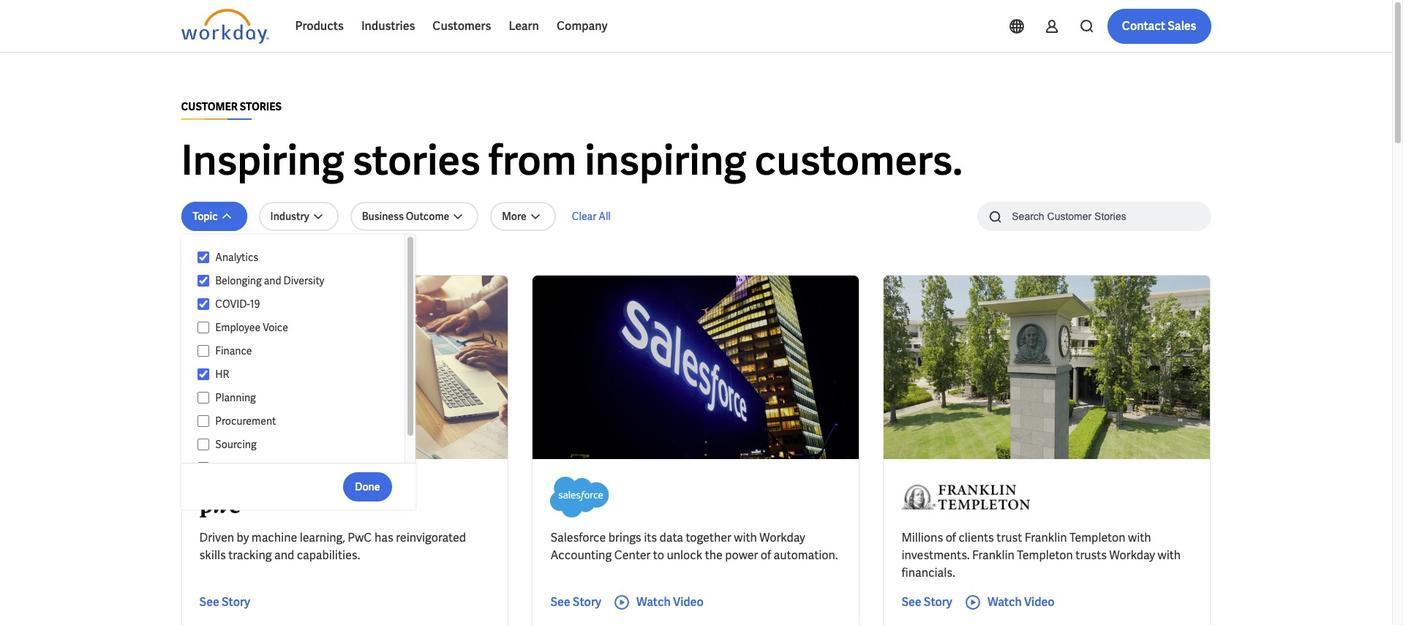 Task type: describe. For each thing, give the bounding box(es) containing it.
employee voice link
[[210, 319, 390, 337]]

the
[[705, 548, 723, 563]]

contact sales
[[1122, 18, 1197, 34]]

learning,
[[300, 530, 345, 546]]

2 horizontal spatial with
[[1158, 548, 1181, 563]]

belonging and diversity link
[[210, 272, 390, 290]]

accounting
[[551, 548, 612, 563]]

Search Customer Stories text field
[[1003, 203, 1183, 229]]

covid-
[[215, 298, 250, 311]]

salesforce brings its data together with workday accounting center to unlock the power of automation.
[[551, 530, 838, 563]]

industries button
[[353, 9, 424, 44]]

industries
[[361, 18, 415, 34]]

see for millions of clients trust franklin templeton with investments. franklin templeton trusts workday with financials.
[[902, 595, 922, 610]]

1 see story link from the left
[[199, 594, 250, 612]]

workday inside the salesforce brings its data together with workday accounting center to unlock the power of automation.
[[760, 530, 805, 546]]

learn
[[509, 18, 539, 34]]

skills
[[199, 548, 226, 563]]

1 horizontal spatial with
[[1128, 530, 1151, 546]]

capabilities.
[[297, 548, 360, 563]]

see story for millions of clients trust franklin templeton with investments. franklin templeton trusts workday with financials.
[[902, 595, 953, 610]]

hr link
[[210, 366, 390, 383]]

workday inside millions of clients trust franklin templeton with investments. franklin templeton trusts workday with financials.
[[1110, 548, 1155, 563]]

planning link
[[210, 389, 390, 407]]

franklin templeton companies, llc image
[[902, 477, 1031, 518]]

data
[[660, 530, 683, 546]]

products
[[295, 18, 344, 34]]

customers.
[[755, 134, 963, 187]]

its
[[644, 530, 657, 546]]

company
[[557, 18, 608, 34]]

hr
[[215, 368, 229, 381]]

business outcome button
[[350, 202, 479, 231]]

procurement link
[[210, 413, 390, 430]]

belonging and diversity
[[215, 274, 324, 288]]

sourcing link
[[210, 436, 390, 454]]

business outcome
[[362, 210, 449, 223]]

1 story from the left
[[222, 595, 250, 610]]

driven by machine learning, pwc has reinvigorated skills tracking and capabilities.
[[199, 530, 466, 563]]

diversity
[[284, 274, 324, 288]]

watch for center
[[637, 595, 671, 610]]

learn button
[[500, 9, 548, 44]]

stories
[[352, 134, 481, 187]]

machine
[[252, 530, 297, 546]]

see story link for salesforce brings its data together with workday accounting center to unlock the power of automation.
[[551, 594, 601, 612]]

see for salesforce brings its data together with workday accounting center to unlock the power of automation.
[[551, 595, 571, 610]]

sourcing
[[215, 438, 257, 451]]

pwc
[[348, 530, 372, 546]]

millions of clients trust franklin templeton with investments. franklin templeton trusts workday with financials.
[[902, 530, 1181, 581]]

clear all button
[[568, 202, 615, 231]]

inspiring
[[585, 134, 747, 187]]

1 see story from the left
[[199, 595, 250, 610]]

industry button
[[259, 202, 339, 231]]

done button
[[343, 472, 392, 502]]

technology link
[[210, 460, 390, 477]]

clear all
[[572, 210, 611, 223]]

tracking
[[228, 548, 272, 563]]

reinvigorated
[[396, 530, 466, 546]]

customer stories
[[181, 100, 282, 113]]

topic
[[193, 210, 218, 223]]

of inside millions of clients trust franklin templeton with investments. franklin templeton trusts workday with financials.
[[946, 530, 956, 546]]

technology
[[215, 462, 268, 475]]

contact
[[1122, 18, 1166, 34]]

voice
[[263, 321, 288, 334]]

more
[[502, 210, 527, 223]]

more button
[[490, 202, 556, 231]]

0 horizontal spatial franklin
[[973, 548, 1015, 563]]

418
[[181, 251, 196, 264]]

clear
[[572, 210, 597, 223]]

19
[[250, 298, 260, 311]]

trusts
[[1076, 548, 1107, 563]]



Task type: vqa. For each thing, say whether or not it's contained in the screenshot.
Watch corresponding to Franklin
yes



Task type: locate. For each thing, give the bounding box(es) containing it.
clients
[[959, 530, 994, 546]]

planning
[[215, 391, 256, 405]]

None checkbox
[[197, 251, 210, 264], [197, 274, 210, 288], [197, 321, 210, 334], [197, 462, 210, 475], [197, 251, 210, 264], [197, 274, 210, 288], [197, 321, 210, 334], [197, 462, 210, 475]]

story for millions of clients trust franklin templeton with investments. franklin templeton trusts workday with financials.
[[924, 595, 953, 610]]

power
[[725, 548, 758, 563]]

2 story from the left
[[573, 595, 601, 610]]

watch video for to
[[637, 595, 704, 610]]

0 vertical spatial templeton
[[1070, 530, 1126, 546]]

all
[[599, 210, 611, 223]]

by
[[237, 530, 249, 546]]

inspiring stories from inspiring customers.
[[181, 134, 963, 187]]

see story down skills
[[199, 595, 250, 610]]

watch video link down millions of clients trust franklin templeton with investments. franklin templeton trusts workday with financials.
[[964, 594, 1055, 612]]

1 watch from the left
[[637, 595, 671, 610]]

customer
[[181, 100, 238, 113]]

see story
[[199, 595, 250, 610], [551, 595, 601, 610], [902, 595, 953, 610]]

0 horizontal spatial see story
[[199, 595, 250, 610]]

pricewaterhousecoopers global licensing services corporation (pwc) image
[[199, 477, 253, 518]]

video
[[673, 595, 704, 610], [1024, 595, 1055, 610]]

and
[[264, 274, 281, 288], [274, 548, 294, 563]]

see story link for millions of clients trust franklin templeton with investments. franklin templeton trusts workday with financials.
[[902, 594, 953, 612]]

see story link
[[199, 594, 250, 612], [551, 594, 601, 612], [902, 594, 953, 612]]

0 horizontal spatial see story link
[[199, 594, 250, 612]]

0 vertical spatial workday
[[760, 530, 805, 546]]

watch video link for franklin
[[964, 594, 1055, 612]]

of inside the salesforce brings its data together with workday accounting center to unlock the power of automation.
[[761, 548, 771, 563]]

watch for franklin
[[988, 595, 1022, 610]]

3 see story link from the left
[[902, 594, 953, 612]]

analytics link
[[210, 249, 390, 266]]

contact sales link
[[1108, 9, 1211, 44]]

brings
[[609, 530, 642, 546]]

templeton down trust at the right of page
[[1017, 548, 1073, 563]]

watch video for templeton
[[988, 595, 1055, 610]]

unlock
[[667, 548, 703, 563]]

see story for salesforce brings its data together with workday accounting center to unlock the power of automation.
[[551, 595, 601, 610]]

0 horizontal spatial see
[[199, 595, 219, 610]]

watch video down to
[[637, 595, 704, 610]]

2 horizontal spatial see story link
[[902, 594, 953, 612]]

belonging
[[215, 274, 262, 288]]

3 see from the left
[[902, 595, 922, 610]]

1 vertical spatial templeton
[[1017, 548, 1073, 563]]

stories
[[240, 100, 282, 113]]

sales
[[1168, 18, 1197, 34]]

1 watch video from the left
[[637, 595, 704, 610]]

video for templeton
[[1024, 595, 1055, 610]]

0 horizontal spatial of
[[761, 548, 771, 563]]

1 horizontal spatial of
[[946, 530, 956, 546]]

3 see story from the left
[[902, 595, 953, 610]]

financials.
[[902, 566, 955, 581]]

see story down financials.
[[902, 595, 953, 610]]

business
[[362, 210, 404, 223]]

2 horizontal spatial story
[[924, 595, 953, 610]]

watch video down millions of clients trust franklin templeton with investments. franklin templeton trusts workday with financials.
[[988, 595, 1055, 610]]

watch down millions of clients trust franklin templeton with investments. franklin templeton trusts workday with financials.
[[988, 595, 1022, 610]]

2 video from the left
[[1024, 595, 1055, 610]]

to
[[653, 548, 664, 563]]

see story link down skills
[[199, 594, 250, 612]]

workday up 'automation.'
[[760, 530, 805, 546]]

see down skills
[[199, 595, 219, 610]]

video down unlock
[[673, 595, 704, 610]]

workday right trusts
[[1110, 548, 1155, 563]]

story down accounting
[[573, 595, 601, 610]]

inspiring
[[181, 134, 344, 187]]

salesforce.com image
[[551, 477, 609, 518]]

millions
[[902, 530, 943, 546]]

video down millions of clients trust franklin templeton with investments. franklin templeton trusts workday with financials.
[[1024, 595, 1055, 610]]

and inside the belonging and diversity link
[[264, 274, 281, 288]]

franklin
[[1025, 530, 1067, 546], [973, 548, 1015, 563]]

franklin down trust at the right of page
[[973, 548, 1015, 563]]

watch video link for center
[[613, 594, 704, 612]]

has
[[375, 530, 394, 546]]

1 vertical spatial of
[[761, 548, 771, 563]]

1 horizontal spatial story
[[573, 595, 601, 610]]

0 vertical spatial franklin
[[1025, 530, 1067, 546]]

1 horizontal spatial see story link
[[551, 594, 601, 612]]

1 horizontal spatial watch
[[988, 595, 1022, 610]]

story
[[222, 595, 250, 610], [573, 595, 601, 610], [924, 595, 953, 610]]

see
[[199, 595, 219, 610], [551, 595, 571, 610], [902, 595, 922, 610]]

0 horizontal spatial watch video
[[637, 595, 704, 610]]

1 horizontal spatial see story
[[551, 595, 601, 610]]

0 horizontal spatial story
[[222, 595, 250, 610]]

finance link
[[210, 342, 390, 360]]

2 watch video link from the left
[[964, 594, 1055, 612]]

customers
[[433, 18, 491, 34]]

1 see from the left
[[199, 595, 219, 610]]

0 horizontal spatial with
[[734, 530, 757, 546]]

story down tracking
[[222, 595, 250, 610]]

and left "diversity" on the left
[[264, 274, 281, 288]]

watch video link
[[613, 594, 704, 612], [964, 594, 1055, 612]]

analytics
[[215, 251, 258, 264]]

1 horizontal spatial workday
[[1110, 548, 1155, 563]]

and inside driven by machine learning, pwc has reinvigorated skills tracking and capabilities.
[[274, 548, 294, 563]]

1 horizontal spatial video
[[1024, 595, 1055, 610]]

results
[[198, 251, 233, 264]]

watch video
[[637, 595, 704, 610], [988, 595, 1055, 610]]

0 horizontal spatial workday
[[760, 530, 805, 546]]

of up investments.
[[946, 530, 956, 546]]

1 watch video link from the left
[[613, 594, 704, 612]]

go to the homepage image
[[181, 9, 269, 44]]

employee voice
[[215, 321, 288, 334]]

1 horizontal spatial watch video link
[[964, 594, 1055, 612]]

salesforce
[[551, 530, 606, 546]]

together
[[686, 530, 732, 546]]

1 horizontal spatial watch video
[[988, 595, 1055, 610]]

418 results
[[181, 251, 233, 264]]

watch video link down to
[[613, 594, 704, 612]]

story for salesforce brings its data together with workday accounting center to unlock the power of automation.
[[573, 595, 601, 610]]

products button
[[286, 9, 353, 44]]

2 see story link from the left
[[551, 594, 601, 612]]

templeton up trusts
[[1070, 530, 1126, 546]]

3 story from the left
[[924, 595, 953, 610]]

procurement
[[215, 415, 276, 428]]

2 horizontal spatial see story
[[902, 595, 953, 610]]

1 video from the left
[[673, 595, 704, 610]]

of right power
[[761, 548, 771, 563]]

outcome
[[406, 210, 449, 223]]

None checkbox
[[197, 298, 210, 311], [197, 345, 210, 358], [197, 368, 210, 381], [197, 391, 210, 405], [197, 415, 210, 428], [197, 438, 210, 451], [197, 298, 210, 311], [197, 345, 210, 358], [197, 368, 210, 381], [197, 391, 210, 405], [197, 415, 210, 428], [197, 438, 210, 451]]

0 horizontal spatial watch video link
[[613, 594, 704, 612]]

and down machine
[[274, 548, 294, 563]]

workday
[[760, 530, 805, 546], [1110, 548, 1155, 563]]

done
[[355, 480, 380, 494]]

franklin right trust at the right of page
[[1025, 530, 1067, 546]]

watch
[[637, 595, 671, 610], [988, 595, 1022, 610]]

0 horizontal spatial video
[[673, 595, 704, 610]]

topic button
[[181, 202, 247, 231]]

investments.
[[902, 548, 970, 563]]

2 watch video from the left
[[988, 595, 1055, 610]]

center
[[614, 548, 651, 563]]

see story link down accounting
[[551, 594, 601, 612]]

0 horizontal spatial watch
[[637, 595, 671, 610]]

see down accounting
[[551, 595, 571, 610]]

story down financials.
[[924, 595, 953, 610]]

2 see from the left
[[551, 595, 571, 610]]

1 horizontal spatial see
[[551, 595, 571, 610]]

0 vertical spatial and
[[264, 274, 281, 288]]

1 vertical spatial workday
[[1110, 548, 1155, 563]]

0 vertical spatial of
[[946, 530, 956, 546]]

company button
[[548, 9, 616, 44]]

see story link down financials.
[[902, 594, 953, 612]]

watch down to
[[637, 595, 671, 610]]

driven
[[199, 530, 234, 546]]

from
[[489, 134, 577, 187]]

with
[[734, 530, 757, 546], [1128, 530, 1151, 546], [1158, 548, 1181, 563]]

employee
[[215, 321, 261, 334]]

2 watch from the left
[[988, 595, 1022, 610]]

2 see story from the left
[[551, 595, 601, 610]]

trust
[[997, 530, 1022, 546]]

with inside the salesforce brings its data together with workday accounting center to unlock the power of automation.
[[734, 530, 757, 546]]

2 horizontal spatial see
[[902, 595, 922, 610]]

finance
[[215, 345, 252, 358]]

covid-19 link
[[210, 296, 390, 313]]

see story down accounting
[[551, 595, 601, 610]]

1 vertical spatial and
[[274, 548, 294, 563]]

video for to
[[673, 595, 704, 610]]

industry
[[270, 210, 309, 223]]

customers button
[[424, 9, 500, 44]]

automation.
[[774, 548, 838, 563]]

covid-19
[[215, 298, 260, 311]]

see down financials.
[[902, 595, 922, 610]]

of
[[946, 530, 956, 546], [761, 548, 771, 563]]

1 horizontal spatial franklin
[[1025, 530, 1067, 546]]

1 vertical spatial franklin
[[973, 548, 1015, 563]]



